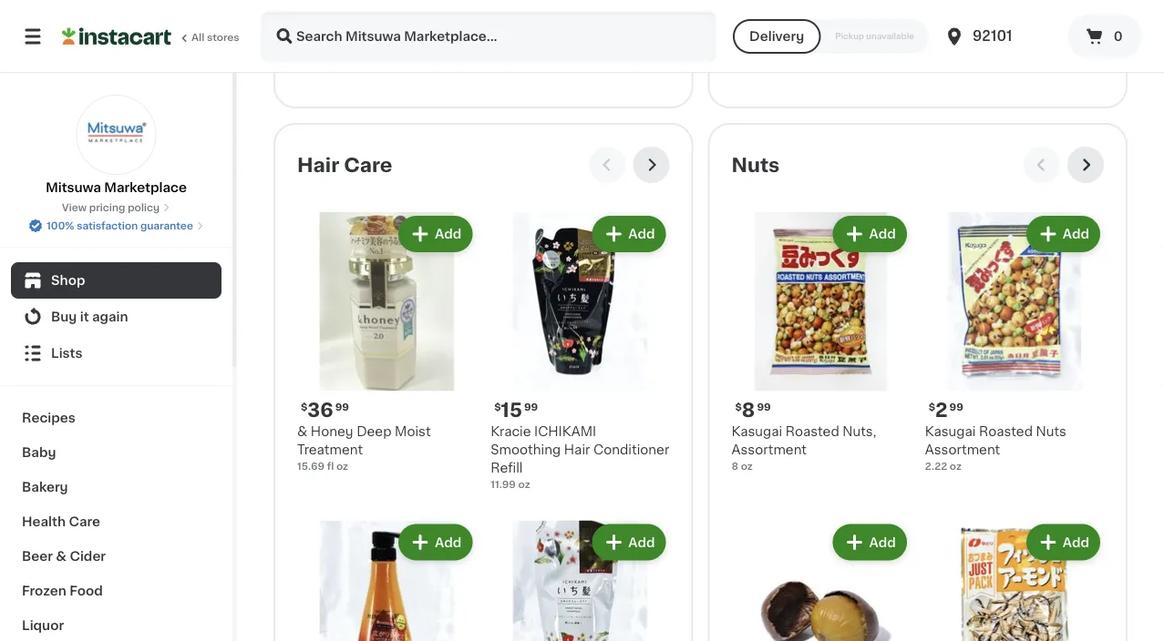 Task type: describe. For each thing, give the bounding box(es) containing it.
moist
[[395, 425, 431, 438]]

grain inside the nishiki rice, medium grain 5 lb
[[1061, 26, 1096, 38]]

grain inside 19 kagayaki premium short grain rice
[[732, 44, 766, 57]]

99 for 36
[[335, 402, 349, 412]]

service type group
[[733, 19, 929, 54]]

nuts link
[[732, 154, 780, 176]]

oz inside 'kasugai roasted nuts assortment 2.22 oz'
[[950, 461, 962, 471]]

product group containing 15
[[491, 213, 670, 492]]

product group containing 8
[[732, 213, 910, 474]]

lists link
[[11, 335, 222, 372]]

lists
[[51, 347, 82, 360]]

15.69
[[297, 461, 324, 471]]

assortment for 2
[[925, 443, 1000, 456]]

hair inside 'kracie ichikami smoothing hair conditioner refill 11.99 oz'
[[564, 443, 590, 456]]

product group containing 36
[[297, 213, 476, 474]]

recipes link
[[11, 401, 222, 436]]

health
[[22, 516, 66, 529]]

liquor
[[22, 620, 64, 633]]

$ for 2
[[929, 402, 935, 412]]

short
[[853, 26, 888, 38]]

nuts inside 'kasugai roasted nuts assortment 2.22 oz'
[[1036, 425, 1066, 438]]

buy it again
[[51, 311, 128, 324]]

0 button
[[1067, 15, 1142, 58]]

lemon
[[297, 26, 341, 38]]

beer & cider link
[[11, 540, 222, 574]]

view pricing policy
[[62, 203, 160, 213]]

39
[[318, 2, 331, 12]]

$ 8 99
[[735, 401, 771, 420]]

mitsuwa marketplace link
[[46, 95, 187, 197]]

marketplace
[[104, 181, 187, 194]]

99 for 15
[[524, 402, 538, 412]]

assortment for 8
[[732, 443, 807, 456]]

product group containing 2
[[925, 213, 1104, 474]]

19
[[742, 2, 764, 21]]

92101
[[973, 30, 1012, 43]]

$ for 1
[[301, 2, 308, 12]]

treatment
[[297, 443, 363, 456]]

nuts,
[[843, 425, 876, 438]]

8 inside kasugai roasted nuts, assortment 8 oz
[[732, 461, 738, 471]]

kasugai roasted nuts assortment 2.22 oz
[[925, 425, 1066, 471]]

beer
[[22, 551, 53, 563]]

ichikami
[[534, 425, 596, 438]]

roasted for 8
[[786, 425, 839, 438]]

lb
[[934, 43, 944, 54]]

$4.79 per pound element
[[491, 0, 670, 23]]

smoothing
[[491, 443, 561, 456]]

hair inside hair care link
[[297, 156, 339, 175]]

79
[[516, 2, 529, 12]]

refill
[[491, 462, 523, 474]]

pricing
[[89, 203, 125, 213]]

$ for 8
[[735, 402, 742, 412]]

kasugai for 8
[[732, 425, 782, 438]]

shop
[[51, 274, 85, 287]]

100% satisfaction guarantee
[[47, 221, 193, 231]]

care for health care
[[69, 516, 100, 529]]

bakery link
[[11, 470, 222, 505]]

oz inside 'kracie ichikami smoothing hair conditioner refill 11.99 oz'
[[518, 479, 530, 489]]

satisfaction
[[77, 221, 138, 231]]

conditioner
[[593, 443, 669, 456]]

36
[[308, 401, 333, 420]]

frozen food
[[22, 585, 103, 598]]

view pricing policy link
[[62, 201, 171, 215]]

rice
[[769, 44, 798, 57]]

policy
[[128, 203, 160, 213]]

$ 36 99
[[301, 401, 349, 420]]

0
[[1114, 30, 1123, 43]]

premium
[[793, 26, 850, 38]]

instacart logo image
[[62, 26, 171, 47]]

$ for 15
[[494, 402, 501, 412]]

red seedless grapes
[[491, 26, 628, 38]]

shop link
[[11, 263, 222, 299]]

1 horizontal spatial 8
[[742, 401, 755, 420]]

& inside & honey deep moist treatment 15.69 fl oz
[[297, 425, 307, 438]]

delivery
[[749, 30, 804, 43]]

all stores
[[191, 32, 239, 42]]

nishiki
[[925, 26, 968, 38]]

$ 4 79
[[494, 2, 529, 21]]

fl
[[327, 461, 334, 471]]



Task type: locate. For each thing, give the bounding box(es) containing it.
hair care
[[297, 156, 392, 175]]

1 vertical spatial 8
[[732, 461, 738, 471]]

8 down $ 8 99
[[732, 461, 738, 471]]

1 vertical spatial nuts
[[1036, 425, 1066, 438]]

$ inside the '$ 36 99'
[[301, 402, 308, 412]]

2 99 from the left
[[524, 402, 538, 412]]

grain
[[1061, 26, 1096, 38], [732, 44, 766, 57]]

$14.99 element
[[925, 0, 1104, 23]]

liquor link
[[11, 609, 222, 642]]

2.22
[[925, 461, 947, 471]]

99 right the 15 at the left bottom of page
[[524, 402, 538, 412]]

$ 1 39
[[301, 2, 331, 21]]

0 horizontal spatial grain
[[732, 44, 766, 57]]

oz down $ 8 99
[[741, 461, 753, 471]]

deep
[[357, 425, 392, 438]]

$ inside $ 1 39
[[301, 2, 308, 12]]

kasugai down $ 8 99
[[732, 425, 782, 438]]

guarantee
[[140, 221, 193, 231]]

baby
[[22, 447, 56, 459]]

roasted for 2
[[979, 425, 1033, 438]]

1 assortment from the left
[[732, 443, 807, 456]]

0 vertical spatial grain
[[1061, 26, 1096, 38]]

4
[[501, 2, 515, 21]]

1 roasted from the left
[[786, 425, 839, 438]]

0 horizontal spatial roasted
[[786, 425, 839, 438]]

$ left 79
[[494, 2, 501, 12]]

1 horizontal spatial &
[[297, 425, 307, 438]]

15
[[501, 401, 522, 420]]

add button
[[400, 218, 471, 251], [594, 218, 664, 251], [835, 218, 905, 251], [1028, 218, 1098, 251], [400, 526, 471, 559], [594, 526, 664, 559], [835, 526, 905, 559], [1028, 526, 1098, 559]]

0 horizontal spatial kasugai
[[732, 425, 782, 438]]

99 for 8
[[757, 402, 771, 412]]

assortment inside kasugai roasted nuts, assortment 8 oz
[[732, 443, 807, 456]]

1 horizontal spatial nuts
[[1036, 425, 1066, 438]]

& right the beer on the left bottom
[[56, 551, 67, 563]]

mitsuwa
[[46, 181, 101, 194]]

kasugai roasted nuts, assortment 8 oz
[[732, 425, 876, 471]]

3 99 from the left
[[757, 402, 771, 412]]

red
[[491, 26, 517, 38]]

0 horizontal spatial nuts
[[732, 156, 780, 175]]

99 inside $ 2 99
[[950, 402, 963, 412]]

medium
[[1006, 26, 1058, 38]]

beer & cider
[[22, 551, 106, 563]]

1 horizontal spatial kasugai
[[925, 425, 976, 438]]

grain down the kagayaki
[[732, 44, 766, 57]]

/lb
[[537, 0, 556, 15]]

kasugai inside kasugai roasted nuts, assortment 8 oz
[[732, 425, 782, 438]]

kasugai
[[732, 425, 782, 438], [925, 425, 976, 438]]

$ up kasugai roasted nuts, assortment 8 oz
[[735, 402, 742, 412]]

&
[[297, 425, 307, 438], [56, 551, 67, 563]]

nuts
[[732, 156, 780, 175], [1036, 425, 1066, 438]]

$ left 39
[[301, 2, 308, 12]]

$
[[301, 2, 308, 12], [494, 2, 501, 12], [301, 402, 308, 412], [494, 402, 501, 412], [735, 402, 742, 412], [929, 402, 935, 412]]

baby link
[[11, 436, 222, 470]]

assortment down $ 8 99
[[732, 443, 807, 456]]

92101 button
[[943, 11, 1053, 62]]

0 horizontal spatial care
[[69, 516, 100, 529]]

cider
[[70, 551, 106, 563]]

all stores link
[[62, 11, 241, 62]]

hair care link
[[297, 154, 392, 176]]

bakery
[[22, 481, 68, 494]]

all
[[191, 32, 204, 42]]

care for hair care
[[344, 156, 392, 175]]

1 horizontal spatial assortment
[[925, 443, 1000, 456]]

1 horizontal spatial roasted
[[979, 425, 1033, 438]]

1 99 from the left
[[335, 402, 349, 412]]

add
[[435, 228, 461, 241], [628, 228, 655, 241], [869, 228, 896, 241], [1063, 228, 1089, 241], [435, 536, 461, 549], [628, 536, 655, 549], [869, 536, 896, 549], [1063, 536, 1089, 549]]

$ up kracie
[[494, 402, 501, 412]]

99 for 2
[[950, 402, 963, 412]]

& honey deep moist treatment 15.69 fl oz
[[297, 425, 431, 471]]

2 assortment from the left
[[925, 443, 1000, 456]]

$ for 36
[[301, 402, 308, 412]]

mitsuwa marketplace
[[46, 181, 187, 194]]

0 vertical spatial &
[[297, 425, 307, 438]]

product group
[[297, 213, 476, 474], [491, 213, 670, 492], [732, 213, 910, 474], [925, 213, 1104, 474], [297, 521, 476, 642], [491, 521, 670, 642], [732, 521, 910, 642], [925, 521, 1104, 642]]

4 99 from the left
[[950, 402, 963, 412]]

0 vertical spatial hair
[[297, 156, 339, 175]]

99 right 36
[[335, 402, 349, 412]]

99 inside $ 15 99
[[524, 402, 538, 412]]

100%
[[47, 221, 74, 231]]

it
[[80, 311, 89, 324]]

view
[[62, 203, 87, 213]]

1 kasugai from the left
[[732, 425, 782, 438]]

frozen
[[22, 585, 66, 598]]

roasted inside 'kasugai roasted nuts assortment 2.22 oz'
[[979, 425, 1033, 438]]

0 horizontal spatial assortment
[[732, 443, 807, 456]]

$ inside $ 15 99
[[494, 402, 501, 412]]

1 vertical spatial &
[[56, 551, 67, 563]]

roasted inside kasugai roasted nuts, assortment 8 oz
[[786, 425, 839, 438]]

roasted
[[786, 425, 839, 438], [979, 425, 1033, 438]]

0 horizontal spatial &
[[56, 551, 67, 563]]

0 vertical spatial 8
[[742, 401, 755, 420]]

kasugai for 2
[[925, 425, 976, 438]]

kasugai down $ 2 99
[[925, 425, 976, 438]]

delivery button
[[733, 19, 821, 54]]

$ inside $ 8 99
[[735, 402, 742, 412]]

1 vertical spatial grain
[[732, 44, 766, 57]]

stores
[[207, 32, 239, 42]]

5
[[925, 43, 932, 54]]

care inside health care link
[[69, 516, 100, 529]]

99 inside $ 8 99
[[757, 402, 771, 412]]

& left honey on the left bottom of page
[[297, 425, 307, 438]]

mitsuwa marketplace logo image
[[76, 95, 156, 175]]

1 vertical spatial hair
[[564, 443, 590, 456]]

99 inside the '$ 36 99'
[[335, 402, 349, 412]]

0 horizontal spatial 8
[[732, 461, 738, 471]]

1 vertical spatial care
[[69, 516, 100, 529]]

seedless
[[520, 26, 578, 38]]

oz right fl
[[336, 461, 348, 471]]

8 up kasugai roasted nuts, assortment 8 oz
[[742, 401, 755, 420]]

oz inside kasugai roasted nuts, assortment 8 oz
[[741, 461, 753, 471]]

oz inside & honey deep moist treatment 15.69 fl oz
[[336, 461, 348, 471]]

assortment
[[732, 443, 807, 456], [925, 443, 1000, 456]]

again
[[92, 311, 128, 324]]

care
[[344, 156, 392, 175], [69, 516, 100, 529]]

99 right 2
[[950, 402, 963, 412]]

assortment up 2.22
[[925, 443, 1000, 456]]

assortment inside 'kasugai roasted nuts assortment 2.22 oz'
[[925, 443, 1000, 456]]

health care link
[[11, 505, 222, 540]]

$ up 2.22
[[929, 402, 935, 412]]

2
[[935, 401, 948, 420]]

0 vertical spatial care
[[344, 156, 392, 175]]

hair
[[297, 156, 339, 175], [564, 443, 590, 456]]

oz right 2.22
[[950, 461, 962, 471]]

99
[[335, 402, 349, 412], [524, 402, 538, 412], [757, 402, 771, 412], [950, 402, 963, 412]]

frozen food link
[[11, 574, 222, 609]]

$ for 4
[[494, 2, 501, 12]]

buy
[[51, 311, 77, 324]]

$ 15 99
[[494, 401, 538, 420]]

None search field
[[261, 11, 717, 62]]

11.99
[[491, 479, 516, 489]]

19 kagayaki premium short grain rice
[[732, 2, 888, 57]]

$ 2 99
[[929, 401, 963, 420]]

kracie ichikami smoothing hair conditioner refill 11.99 oz
[[491, 425, 669, 489]]

kagayaki
[[732, 26, 790, 38]]

kracie
[[491, 425, 531, 438]]

buy it again link
[[11, 299, 222, 335]]

1 horizontal spatial care
[[344, 156, 392, 175]]

1 horizontal spatial hair
[[564, 443, 590, 456]]

oz
[[336, 461, 348, 471], [741, 461, 753, 471], [950, 461, 962, 471], [518, 479, 530, 489]]

care inside hair care link
[[344, 156, 392, 175]]

health care
[[22, 516, 100, 529]]

rice,
[[971, 26, 1003, 38]]

99 up kasugai roasted nuts, assortment 8 oz
[[757, 402, 771, 412]]

grain left the "0"
[[1061, 26, 1096, 38]]

2 roasted from the left
[[979, 425, 1033, 438]]

1 horizontal spatial grain
[[1061, 26, 1096, 38]]

Search field
[[263, 13, 715, 60]]

grapes
[[582, 26, 628, 38]]

$ inside the $ 4 79
[[494, 2, 501, 12]]

oz right 11.99
[[518, 479, 530, 489]]

0 horizontal spatial hair
[[297, 156, 339, 175]]

food
[[69, 585, 103, 598]]

0 vertical spatial nuts
[[732, 156, 780, 175]]

100% satisfaction guarantee button
[[28, 215, 204, 233]]

nishiki rice, medium grain 5 lb
[[925, 26, 1096, 54]]

recipes
[[22, 412, 75, 425]]

$ inside $ 2 99
[[929, 402, 935, 412]]

$ up treatment at the left of page
[[301, 402, 308, 412]]

kasugai inside 'kasugai roasted nuts assortment 2.22 oz'
[[925, 425, 976, 438]]

honey
[[311, 425, 353, 438]]

2 kasugai from the left
[[925, 425, 976, 438]]



Task type: vqa. For each thing, say whether or not it's contained in the screenshot.
99 related to 36
yes



